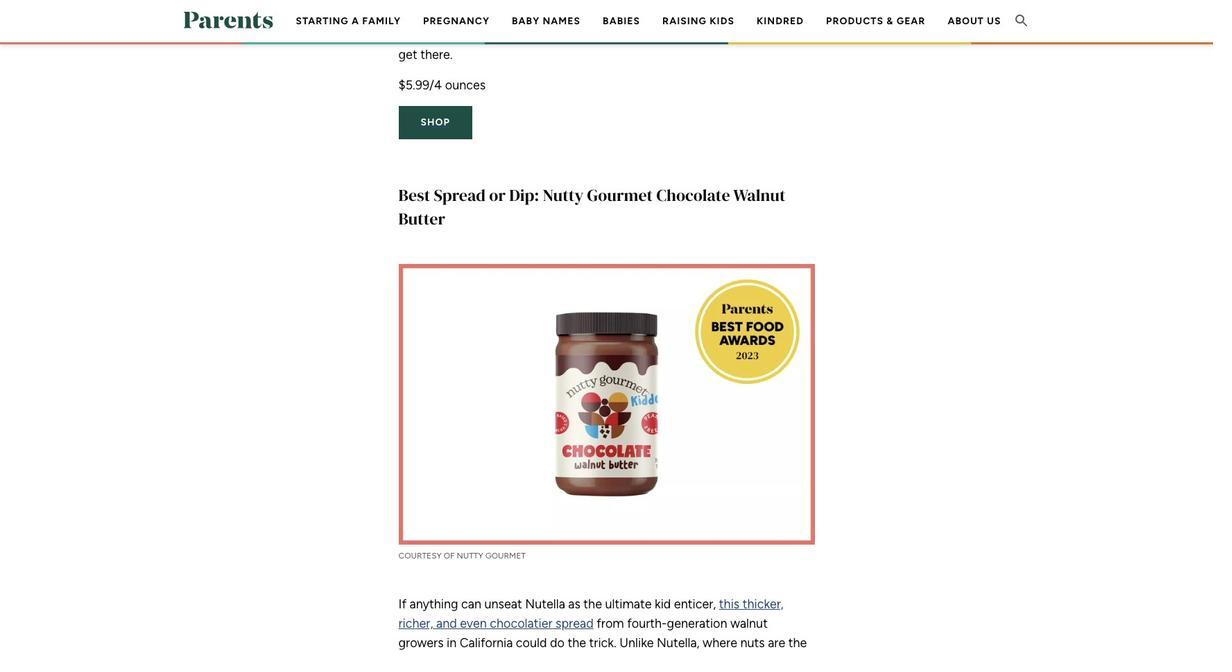 Task type: describe. For each thing, give the bounding box(es) containing it.
nutella
[[525, 597, 565, 612]]

$5.99/4
[[399, 78, 442, 93]]

starting a family
[[296, 15, 401, 27]]

the inside from fourth-generation walnut growers in california could do the trick. unlike nutella, where nuts are th
[[568, 636, 586, 651]]

if anything can unseat nutella as the ultimate kid enticer,
[[399, 597, 719, 612]]

unlike
[[620, 636, 654, 651]]

and
[[436, 617, 457, 632]]

do
[[550, 636, 565, 651]]

fourth-
[[627, 617, 667, 632]]

as
[[568, 597, 581, 612]]

this thicker, richer, and even chocolatier spread
[[399, 597, 784, 632]]

kindred link
[[757, 15, 804, 27]]

from fourth-generation walnut growers in california could do the trick. unlike nutella, where nuts are th
[[399, 617, 807, 653]]

best spread or dip: nutty gourmet chocolate walnut butter
[[399, 184, 786, 230]]

best
[[399, 184, 430, 207]]

visit parents' homepage image
[[183, 12, 273, 28]]

nutella,
[[657, 636, 700, 651]]

richer,
[[399, 617, 433, 632]]

products & gear
[[826, 15, 926, 27]]

even
[[460, 617, 487, 632]]

in
[[447, 636, 457, 651]]

jar of nutty gourmet chocolate walnut butter image
[[399, 264, 815, 545]]

nutty inside best spread or dip: nutty gourmet chocolate walnut butter
[[543, 184, 584, 207]]

search image
[[1013, 12, 1030, 29]]

generation
[[667, 617, 727, 632]]

pregnancy link
[[423, 15, 490, 27]]

can
[[461, 597, 481, 612]]

shop
[[421, 116, 450, 128]]

spread
[[556, 617, 594, 632]]

0 vertical spatial the
[[584, 597, 602, 612]]

this thicker, richer, and even chocolatier spread link
[[399, 597, 784, 632]]

butter
[[399, 207, 445, 230]]

growers
[[399, 636, 444, 651]]

are
[[768, 636, 785, 651]]

about us
[[948, 15, 1001, 27]]

raising kids link
[[663, 15, 735, 27]]

about
[[948, 15, 984, 27]]

gourmet inside best spread or dip: nutty gourmet chocolate walnut butter
[[587, 184, 653, 207]]

products
[[826, 15, 884, 27]]

chocolatier
[[490, 617, 553, 632]]

trick.
[[589, 636, 617, 651]]

if
[[399, 597, 407, 612]]

courtesy of nutty gourmet
[[399, 551, 526, 561]]

ounces
[[445, 78, 486, 93]]

header navigation
[[285, 0, 1012, 87]]

spread
[[434, 184, 486, 207]]

us
[[987, 15, 1001, 27]]

&
[[887, 15, 894, 27]]

nuts
[[740, 636, 765, 651]]

anything
[[410, 597, 458, 612]]

kids
[[710, 15, 735, 27]]

from
[[597, 617, 624, 632]]

or
[[489, 184, 506, 207]]

1 vertical spatial nutty
[[457, 551, 483, 561]]



Task type: locate. For each thing, give the bounding box(es) containing it.
ultimate
[[605, 597, 652, 612]]

the down spread
[[568, 636, 586, 651]]

shop link
[[399, 106, 472, 139]]

babies link
[[603, 15, 640, 27]]

gear
[[897, 15, 926, 27]]

where
[[703, 636, 737, 651]]

babies
[[603, 15, 640, 27]]

this
[[719, 597, 740, 612]]

california
[[460, 636, 513, 651]]

pregnancy
[[423, 15, 490, 27]]

of
[[444, 551, 455, 561]]

nutty
[[543, 184, 584, 207], [457, 551, 483, 561]]

0 horizontal spatial gourmet
[[485, 551, 526, 561]]

1 vertical spatial the
[[568, 636, 586, 651]]

1 vertical spatial gourmet
[[485, 551, 526, 561]]

0 vertical spatial gourmet
[[587, 184, 653, 207]]

the
[[584, 597, 602, 612], [568, 636, 586, 651]]

1 horizontal spatial nutty
[[543, 184, 584, 207]]

gourmet
[[587, 184, 653, 207], [485, 551, 526, 561]]

enticer,
[[674, 597, 716, 612]]

could
[[516, 636, 547, 651]]

walnut
[[733, 184, 786, 207]]

nutty right of
[[457, 551, 483, 561]]

baby names link
[[512, 15, 581, 27]]

kid
[[655, 597, 671, 612]]

family
[[362, 15, 401, 27]]

a
[[352, 15, 359, 27]]

unseat
[[485, 597, 522, 612]]

chocolate
[[657, 184, 730, 207]]

about us link
[[948, 15, 1001, 27]]

0 vertical spatial nutty
[[543, 184, 584, 207]]

baby names
[[512, 15, 581, 27]]

nutty right dip:
[[543, 184, 584, 207]]

courtesy
[[399, 551, 442, 561]]

products & gear link
[[826, 15, 926, 27]]

names
[[543, 15, 581, 27]]

1 horizontal spatial gourmet
[[587, 184, 653, 207]]

starting a family link
[[296, 15, 401, 27]]

raising kids
[[663, 15, 735, 27]]

baby
[[512, 15, 540, 27]]

raising
[[663, 15, 707, 27]]

kindred
[[757, 15, 804, 27]]

0 horizontal spatial nutty
[[457, 551, 483, 561]]

dip:
[[509, 184, 539, 207]]

thicker,
[[743, 597, 784, 612]]

walnut
[[731, 617, 768, 632]]

the right as
[[584, 597, 602, 612]]

$5.99/4 ounces
[[399, 78, 486, 93]]

starting
[[296, 15, 349, 27]]



Task type: vqa. For each thing, say whether or not it's contained in the screenshot.
"the" inside the from fourth-generation walnut growers in California could do the trick. Unlike Nutella, where nuts are th
yes



